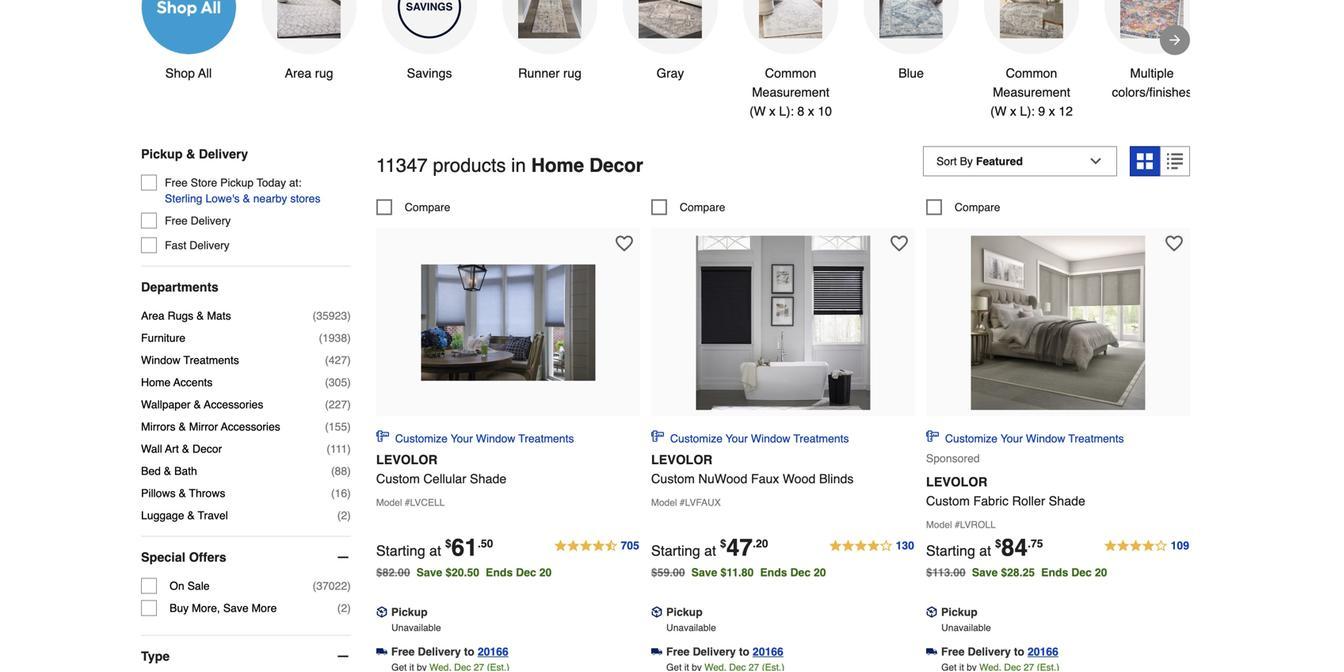 Task type: vqa. For each thing, say whether or not it's contained in the screenshot.
Square
no



Task type: describe. For each thing, give the bounding box(es) containing it.
4 stars image for 47
[[828, 537, 915, 556]]

list view image
[[1167, 153, 1183, 169]]

l): for 9
[[1020, 104, 1035, 118]]

customize your window treatments for levolor custom fabric roller shade image
[[945, 432, 1124, 445]]

luggage & travel
[[141, 509, 228, 522]]

your for levolor custom fabric roller shade image
[[1001, 432, 1023, 445]]

1 vertical spatial home
[[141, 376, 171, 389]]

2 free delivery to 20166 from the left
[[666, 645, 783, 658]]

shade inside "levolor custom cellular shade"
[[470, 471, 507, 486]]

16
[[335, 487, 347, 500]]

pickup up sterling
[[141, 147, 183, 161]]

starting at $ 84 .75
[[926, 534, 1043, 561]]

rug for area rug
[[315, 66, 333, 80]]

on
[[170, 580, 184, 592]]

( 2 ) for luggage & travel
[[337, 509, 351, 522]]

save for 84
[[972, 566, 998, 579]]

actual price $47.20 element
[[651, 534, 768, 562]]

3 x from the left
[[1010, 104, 1016, 118]]

$11.80
[[720, 566, 754, 579]]

sterling lowe's & nearby stores
[[165, 192, 320, 205]]

4 x from the left
[[1049, 104, 1055, 118]]

& inside button
[[243, 192, 250, 205]]

departments element
[[141, 279, 351, 295]]

sponsored
[[926, 452, 980, 465]]

savings type runner rug image
[[518, 0, 582, 38]]

customize your window treatments for levolor custom nuwood faux wood blinds image
[[670, 432, 849, 445]]

shop all
[[165, 66, 212, 80]]

0 vertical spatial accessories
[[204, 398, 263, 411]]

at for 61
[[429, 543, 441, 559]]

& for bath
[[164, 465, 171, 477]]

art
[[165, 442, 179, 455]]

$28.25
[[1001, 566, 1035, 579]]

1 unavailable from the left
[[391, 622, 441, 633]]

) for furniture
[[347, 332, 351, 344]]

$ for 84
[[995, 537, 1001, 550]]

5004859829 element
[[376, 199, 450, 215]]

faux
[[751, 471, 779, 486]]

arrow right image
[[1167, 32, 1183, 48]]

( for buy more, save more
[[337, 602, 341, 614]]

pickup right pickup image
[[941, 606, 978, 618]]

customize for the levolor custom cellular shade image
[[395, 432, 448, 445]]

( for mirrors & mirror accessories
[[325, 420, 329, 433]]

2 for luggage & travel
[[341, 509, 347, 522]]

( for wallpaper & accessories
[[325, 398, 329, 411]]

2 for buy more, save more
[[341, 602, 347, 614]]

# for cellular
[[405, 497, 410, 508]]

type
[[141, 649, 170, 664]]

common measurement (w x l): 8 x 10 button
[[743, 0, 838, 121]]

& left mats
[[197, 309, 204, 322]]

truck filled image for second pickup icon from the right
[[376, 646, 387, 657]]

227
[[329, 398, 347, 411]]

( 16 )
[[331, 487, 351, 500]]

gray
[[657, 66, 684, 80]]

savings color/finish family blue image
[[879, 0, 943, 38]]

( 2 ) for buy more, save more
[[337, 602, 351, 614]]

savings type area rug image
[[277, 0, 341, 38]]

common measurement (w x l): 9 x 12 button
[[984, 0, 1079, 121]]

2 to from the left
[[739, 645, 749, 658]]

( 1938 )
[[319, 332, 351, 344]]

at for 84
[[979, 543, 991, 559]]

model # lvroll
[[926, 519, 996, 530]]

109
[[1171, 539, 1189, 552]]

fast delivery
[[165, 239, 230, 252]]

area for area rug
[[285, 66, 311, 80]]

130 button
[[828, 537, 915, 556]]

levolor custom cellular shade image
[[421, 236, 595, 410]]

luggage
[[141, 509, 184, 522]]

3 free delivery to 20166 from the left
[[941, 645, 1058, 658]]

( for home accents
[[325, 376, 329, 389]]

3 20166 from the left
[[1028, 645, 1058, 658]]

mirrors
[[141, 420, 176, 433]]

treatments for levolor custom fabric roller shade image
[[1068, 432, 1124, 445]]

$ for 61
[[445, 537, 451, 550]]

( 155 )
[[325, 420, 351, 433]]

shop all button
[[141, 0, 236, 83]]

all
[[198, 66, 212, 80]]

& for accessories
[[194, 398, 201, 411]]

area for area rugs & mats
[[141, 309, 164, 322]]

ends for 47
[[760, 566, 787, 579]]

pickup up sterling lowe's & nearby stores on the top left of the page
[[220, 176, 254, 189]]

starting at $ 61 .50
[[376, 534, 493, 561]]

1 heart outline image from the left
[[615, 235, 633, 252]]

$82.00 save $20.50 ends dec 20
[[376, 566, 552, 579]]

customize for levolor custom nuwood faux wood blinds image
[[670, 432, 723, 445]]

area rug
[[285, 66, 333, 80]]

dec for 47
[[790, 566, 811, 579]]

starting at $ 47 .20
[[651, 534, 768, 561]]

lvroll
[[960, 519, 996, 530]]

( for on sale
[[313, 580, 316, 592]]

common for 9
[[1006, 66, 1057, 80]]

model # lvcell
[[376, 497, 445, 508]]

$59.00 save $11.80 ends dec 20
[[651, 566, 826, 579]]

shop all image
[[141, 0, 236, 54]]

.75
[[1028, 537, 1043, 550]]

gray button
[[623, 0, 718, 83]]

truck filled image for first pickup icon from the right
[[651, 646, 662, 657]]

model # lvfaux
[[651, 497, 721, 508]]

mirror
[[189, 420, 218, 433]]

shade inside levolor custom fabric roller shade
[[1049, 493, 1085, 508]]

nuwood
[[698, 471, 747, 486]]

was price $113.00 element
[[926, 562, 972, 579]]

( 35923 )
[[313, 309, 351, 322]]

( for pillows & throws
[[331, 487, 335, 500]]

was price $82.00 element
[[376, 562, 416, 579]]

) for pillows & throws
[[347, 487, 351, 500]]

buy
[[170, 602, 189, 614]]

2 20166 from the left
[[753, 645, 783, 658]]

705 button
[[553, 537, 640, 556]]

88
[[335, 465, 347, 477]]

treatments for the levolor custom cellular shade image
[[518, 432, 574, 445]]

rugs
[[168, 309, 193, 322]]

measurement for 9
[[993, 85, 1070, 99]]

area rug button
[[261, 0, 357, 83]]

( for furniture
[[319, 332, 322, 344]]

common measurement (w x l): 8 x 10
[[749, 66, 832, 118]]

minus image for type
[[335, 648, 351, 664]]

( 111 )
[[327, 442, 351, 455]]

on sale
[[170, 580, 210, 592]]

12
[[1059, 104, 1073, 118]]

sterling lowe's & nearby stores button
[[165, 191, 320, 206]]

accents
[[173, 376, 213, 389]]

3 to from the left
[[1014, 645, 1024, 658]]

blinds
[[819, 471, 854, 486]]

4.5 stars image
[[553, 537, 640, 556]]

l): for 8
[[779, 104, 794, 118]]

compare for the 5004859829 element
[[405, 201, 450, 213]]

11347 products in home decor
[[376, 154, 643, 176]]

levolor custom cellular shade
[[376, 452, 507, 486]]

products
[[433, 154, 506, 176]]

lvcell
[[410, 497, 445, 508]]

savings save $11.80 element
[[691, 566, 832, 579]]

ends dec 20 element for 61
[[486, 566, 558, 579]]

free store pickup today at:
[[165, 176, 301, 189]]

35923
[[316, 309, 347, 322]]

savings color/finish family multiple colors/finishes image
[[1120, 0, 1184, 38]]

2 heart outline image from the left
[[890, 235, 908, 252]]

& for travel
[[187, 509, 195, 522]]

stores
[[290, 192, 320, 205]]

( 227 )
[[325, 398, 351, 411]]

155
[[329, 420, 347, 433]]

pillows
[[141, 487, 176, 500]]

savings color/finish family gray image
[[639, 0, 702, 38]]

actual price $61.50 element
[[376, 534, 493, 562]]

20 for 47
[[814, 566, 826, 579]]

area rugs & mats
[[141, 309, 231, 322]]

( for window treatments
[[325, 354, 329, 366]]

wall
[[141, 442, 162, 455]]

window down "furniture" at left
[[141, 354, 180, 366]]

1 to from the left
[[464, 645, 474, 658]]

starting for 84
[[926, 543, 975, 559]]

5004860515 element
[[926, 199, 1000, 215]]

truck filled image for pickup image
[[926, 646, 937, 657]]

ends for 84
[[1041, 566, 1068, 579]]

) for wallpaper & accessories
[[347, 398, 351, 411]]

blue
[[898, 66, 924, 80]]

.50
[[478, 537, 493, 550]]



Task type: locate. For each thing, give the bounding box(es) containing it.
customize your window treatments link for the levolor custom cellular shade image
[[376, 430, 574, 446]]

# up starting at $ 47 .20
[[680, 497, 685, 508]]

2 horizontal spatial customize your window treatments link
[[926, 430, 1124, 446]]

customize your window treatments link up "levolor custom cellular shade"
[[376, 430, 574, 446]]

7 ) from the top
[[347, 442, 351, 455]]

0 horizontal spatial shade
[[470, 471, 507, 486]]

pickup & delivery
[[141, 147, 248, 161]]

savings save $28.25 element
[[972, 566, 1114, 579]]

unavailable down '$59.00'
[[666, 622, 716, 633]]

dec
[[516, 566, 536, 579], [790, 566, 811, 579], [1071, 566, 1092, 579]]

actual price $84.75 element
[[926, 534, 1043, 562]]

( 305 )
[[325, 376, 351, 389]]

customize your window treatments up "levolor custom cellular shade"
[[395, 432, 574, 445]]

custom
[[376, 471, 420, 486], [651, 471, 695, 486], [926, 493, 970, 508]]

at inside the starting at $ 84 .75
[[979, 543, 991, 559]]

more
[[252, 602, 277, 614]]

1 horizontal spatial compare
[[680, 201, 725, 213]]

3 starting from the left
[[926, 543, 975, 559]]

3 dec from the left
[[1071, 566, 1092, 579]]

10 ) from the top
[[347, 509, 351, 522]]

l): left 8
[[779, 104, 794, 118]]

multiple colors/finishes button
[[1104, 0, 1200, 102]]

( for bed & bath
[[331, 465, 335, 477]]

) for window treatments
[[347, 354, 351, 366]]

measurement up 9
[[993, 85, 1070, 99]]

type button
[[141, 636, 351, 671]]

1 horizontal spatial truck filled image
[[651, 646, 662, 657]]

measurement inside "common measurement (w x l): 8 x 10"
[[752, 85, 829, 99]]

customize up nuwood at bottom right
[[670, 432, 723, 445]]

2 ends from the left
[[760, 566, 787, 579]]

ends dec 20 element for 47
[[760, 566, 832, 579]]

measurement for 8
[[752, 85, 829, 99]]

2 horizontal spatial at
[[979, 543, 991, 559]]

your up levolor custom fabric roller shade
[[1001, 432, 1023, 445]]

levolor custom nuwood faux wood blinds image
[[696, 236, 870, 410]]

1 vertical spatial accessories
[[221, 420, 280, 433]]

dec for 61
[[516, 566, 536, 579]]

3 $ from the left
[[995, 537, 1001, 550]]

(w left 8
[[749, 104, 766, 118]]

1 ends from the left
[[486, 566, 513, 579]]

0 vertical spatial decor
[[589, 154, 643, 176]]

ends dec 20 element down the .20
[[760, 566, 832, 579]]

treatments for levolor custom nuwood faux wood blinds image
[[793, 432, 849, 445]]

2 20166 button from the left
[[753, 644, 783, 659]]

2 horizontal spatial 20166
[[1028, 645, 1058, 658]]

2 your from the left
[[726, 432, 748, 445]]

$ inside starting at $ 61 .50
[[445, 537, 451, 550]]

0 horizontal spatial to
[[464, 645, 474, 658]]

to
[[464, 645, 474, 658], [739, 645, 749, 658], [1014, 645, 1024, 658]]

savings special offers savings image
[[398, 0, 461, 38]]

1 rug from the left
[[315, 66, 333, 80]]

1 customize from the left
[[395, 432, 448, 445]]

0 horizontal spatial (w
[[749, 104, 766, 118]]

0 vertical spatial minus image
[[335, 549, 351, 565]]

starting inside starting at $ 47 .20
[[651, 543, 700, 559]]

l): inside the common measurement (w x l): 9 x 12
[[1020, 104, 1035, 118]]

custom inside "levolor custom cellular shade"
[[376, 471, 420, 486]]

# up the starting at $ 84 .75
[[955, 519, 960, 530]]

2 ) from the top
[[347, 332, 351, 344]]

1 common from the left
[[765, 66, 816, 80]]

1 horizontal spatial l):
[[1020, 104, 1035, 118]]

0 horizontal spatial l):
[[779, 104, 794, 118]]

1 customize your window treatments from the left
[[395, 432, 574, 445]]

save left more
[[223, 602, 248, 614]]

accessories
[[204, 398, 263, 411], [221, 420, 280, 433]]

2 measurement from the left
[[993, 85, 1070, 99]]

1 measurement from the left
[[752, 85, 829, 99]]

& for mirror
[[179, 420, 186, 433]]

2 ( 2 ) from the top
[[337, 602, 351, 614]]

) for home accents
[[347, 376, 351, 389]]

common
[[765, 66, 816, 80], [1006, 66, 1057, 80]]

save for 47
[[691, 566, 717, 579]]

minus image up 37022
[[335, 549, 351, 565]]

2 horizontal spatial compare
[[955, 201, 1000, 213]]

3 20166 button from the left
[[1028, 644, 1058, 659]]

3 ends from the left
[[1041, 566, 1068, 579]]

1 horizontal spatial #
[[680, 497, 685, 508]]

0 horizontal spatial 20166
[[478, 645, 508, 658]]

20 for 61
[[539, 566, 552, 579]]

buy more, save more
[[170, 602, 277, 614]]

custom for custom cellular shade
[[376, 471, 420, 486]]

4 ) from the top
[[347, 376, 351, 389]]

0 horizontal spatial ends dec 20 element
[[486, 566, 558, 579]]

& for delivery
[[186, 147, 195, 161]]

2 truck filled image from the left
[[651, 646, 662, 657]]

common up 9
[[1006, 66, 1057, 80]]

1 horizontal spatial free delivery to 20166
[[666, 645, 783, 658]]

model left 'lvfaux'
[[651, 497, 677, 508]]

& up store at the top left
[[186, 147, 195, 161]]

61
[[451, 534, 478, 561]]

5014075469 element
[[651, 199, 725, 215]]

1 horizontal spatial home
[[531, 154, 584, 176]]

2 horizontal spatial starting
[[926, 543, 975, 559]]

levolor inside levolor custom fabric roller shade
[[926, 474, 987, 489]]

x
[[769, 104, 776, 118], [808, 104, 814, 118], [1010, 104, 1016, 118], [1049, 104, 1055, 118]]

(w for common measurement (w x l): 8 x 10
[[749, 104, 766, 118]]

area
[[285, 66, 311, 80], [141, 309, 164, 322]]

runner rug button
[[502, 0, 597, 83]]

custom inside levolor custom fabric roller shade
[[926, 493, 970, 508]]

runner rug
[[518, 66, 582, 80]]

2 (w from the left
[[990, 104, 1007, 118]]

window up "levolor custom cellular shade"
[[476, 432, 515, 445]]

0 vertical spatial shade
[[470, 471, 507, 486]]

home up wallpaper
[[141, 376, 171, 389]]

0 horizontal spatial decor
[[192, 442, 222, 455]]

1 starting from the left
[[376, 543, 425, 559]]

free delivery
[[165, 214, 231, 227]]

model left lvcell
[[376, 497, 402, 508]]

levolor custom fabric roller shade image
[[971, 236, 1145, 410]]

1 horizontal spatial shade
[[1049, 493, 1085, 508]]

0 vertical spatial ( 2 )
[[337, 509, 351, 522]]

2 horizontal spatial customize
[[945, 432, 998, 445]]

at inside starting at $ 47 .20
[[704, 543, 716, 559]]

$ up $11.80
[[720, 537, 726, 550]]

0 horizontal spatial #
[[405, 497, 410, 508]]

20
[[539, 566, 552, 579], [814, 566, 826, 579], [1095, 566, 1107, 579]]

common for 8
[[765, 66, 816, 80]]

ends dec 20 element for 84
[[1041, 566, 1114, 579]]

2 $ from the left
[[720, 537, 726, 550]]

0 horizontal spatial truck filled image
[[376, 646, 387, 657]]

levolor for fabric
[[926, 474, 987, 489]]

0 horizontal spatial ends
[[486, 566, 513, 579]]

1 horizontal spatial measurement
[[993, 85, 1070, 99]]

compare for 5004860515 element
[[955, 201, 1000, 213]]

unavailable down $82.00
[[391, 622, 441, 633]]

lvfaux
[[685, 497, 721, 508]]

3 unavailable from the left
[[941, 622, 991, 633]]

ends dec 20 element down .75
[[1041, 566, 1114, 579]]

pickup image down $82.00
[[376, 606, 387, 618]]

0 horizontal spatial rug
[[315, 66, 333, 80]]

wallpaper & accessories
[[141, 398, 263, 411]]

blue button
[[864, 0, 959, 83]]

minus image inside special offers button
[[335, 549, 351, 565]]

common inside "common measurement (w x l): 8 x 10"
[[765, 66, 816, 80]]

(w inside the common measurement (w x l): 9 x 12
[[990, 104, 1007, 118]]

starting inside starting at $ 61 .50
[[376, 543, 425, 559]]

8 ) from the top
[[347, 465, 351, 477]]

1 horizontal spatial to
[[739, 645, 749, 658]]

pickup down '$59.00'
[[666, 606, 703, 618]]

0 horizontal spatial area
[[141, 309, 164, 322]]

3 ) from the top
[[347, 354, 351, 366]]

x left 9
[[1010, 104, 1016, 118]]

9 ) from the top
[[347, 487, 351, 500]]

1 horizontal spatial 20
[[814, 566, 826, 579]]

) for bed & bath
[[347, 465, 351, 477]]

2 customize from the left
[[670, 432, 723, 445]]

savings save $20.50 element
[[416, 566, 558, 579]]

accessories right mirror
[[221, 420, 280, 433]]

model for custom nuwood faux wood blinds
[[651, 497, 677, 508]]

colors/finishes
[[1112, 85, 1192, 99]]

compare inside 5004860515 element
[[955, 201, 1000, 213]]

accessories up mirrors & mirror accessories
[[204, 398, 263, 411]]

& left travel on the left bottom
[[187, 509, 195, 522]]

$20.50
[[445, 566, 479, 579]]

starting up was price $82.00 element
[[376, 543, 425, 559]]

(w for common measurement (w x l): 9 x 12
[[990, 104, 1007, 118]]

minus image down 37022
[[335, 648, 351, 664]]

1938
[[322, 332, 347, 344]]

home right in
[[531, 154, 584, 176]]

rug inside the runner rug button
[[563, 66, 582, 80]]

$59.00
[[651, 566, 685, 579]]

area down savings type area rug image
[[285, 66, 311, 80]]

(w inside "common measurement (w x l): 8 x 10"
[[749, 104, 766, 118]]

1 vertical spatial minus image
[[335, 648, 351, 664]]

heart outline image
[[1165, 235, 1183, 252]]

2 horizontal spatial your
[[1001, 432, 1023, 445]]

window up levolor custom nuwood faux wood blinds
[[751, 432, 790, 445]]

3 customize your window treatments from the left
[[945, 432, 1124, 445]]

20166 button for pickup image
[[1028, 644, 1058, 659]]

2 pickup image from the left
[[651, 606, 662, 618]]

pickup image down '$59.00'
[[651, 606, 662, 618]]

your for levolor custom nuwood faux wood blinds image
[[726, 432, 748, 445]]

12 ) from the top
[[347, 602, 351, 614]]

130
[[896, 539, 914, 552]]

( 37022 )
[[313, 580, 351, 592]]

1 horizontal spatial dec
[[790, 566, 811, 579]]

starting for 61
[[376, 543, 425, 559]]

1 horizontal spatial unavailable
[[666, 622, 716, 633]]

1 vertical spatial shade
[[1049, 493, 1085, 508]]

compare inside the 5004859829 element
[[405, 201, 450, 213]]

1 4 stars image from the left
[[828, 537, 915, 556]]

$ for 47
[[720, 537, 726, 550]]

4 stars image
[[828, 537, 915, 556], [1103, 537, 1190, 556]]

1 truck filled image from the left
[[376, 646, 387, 657]]

1 horizontal spatial customize your window treatments
[[670, 432, 849, 445]]

measurement inside the common measurement (w x l): 9 x 12
[[993, 85, 1070, 99]]

x right 8
[[808, 104, 814, 118]]

9
[[1038, 104, 1045, 118]]

2 4 stars image from the left
[[1103, 537, 1190, 556]]

20166 button
[[478, 644, 508, 659], [753, 644, 783, 659], [1028, 644, 1058, 659]]

ends dec 20 element
[[486, 566, 558, 579], [760, 566, 832, 579], [1041, 566, 1114, 579]]

0 horizontal spatial customize your window treatments
[[395, 432, 574, 445]]

1 horizontal spatial custom
[[651, 471, 695, 486]]

1 horizontal spatial ends
[[760, 566, 787, 579]]

20 for 84
[[1095, 566, 1107, 579]]

1 x from the left
[[769, 104, 776, 118]]

2 l): from the left
[[1020, 104, 1035, 118]]

1 20166 from the left
[[478, 645, 508, 658]]

2 customize your window treatments from the left
[[670, 432, 849, 445]]

2 x from the left
[[808, 104, 814, 118]]

1 horizontal spatial levolor
[[651, 452, 712, 467]]

1 ends dec 20 element from the left
[[486, 566, 558, 579]]

rug right runner on the left of page
[[563, 66, 582, 80]]

11 ) from the top
[[347, 580, 351, 592]]

) for on sale
[[347, 580, 351, 592]]

multiple
[[1130, 66, 1174, 80]]

customize up "levolor custom cellular shade"
[[395, 432, 448, 445]]

2 horizontal spatial to
[[1014, 645, 1024, 658]]

2 ends dec 20 element from the left
[[760, 566, 832, 579]]

cellular
[[423, 471, 466, 486]]

111
[[330, 442, 347, 455]]

1 horizontal spatial pickup image
[[651, 606, 662, 618]]

mats
[[207, 309, 231, 322]]

4 stars image for 84
[[1103, 537, 1190, 556]]

2 down 37022
[[341, 602, 347, 614]]

3 compare from the left
[[955, 201, 1000, 213]]

compare for 5014075469 element
[[680, 201, 725, 213]]

your up "levolor custom cellular shade"
[[451, 432, 473, 445]]

) for area rugs & mats
[[347, 309, 351, 322]]

pickup image
[[926, 606, 937, 618]]

ends dec 20 element down the .50
[[486, 566, 558, 579]]

customize your window treatments up levolor custom fabric roller shade
[[945, 432, 1124, 445]]

custom inside levolor custom nuwood faux wood blinds
[[651, 471, 695, 486]]

& for throws
[[179, 487, 186, 500]]

window for levolor custom fabric roller shade image
[[1026, 432, 1065, 445]]

2 horizontal spatial 20
[[1095, 566, 1107, 579]]

)
[[347, 309, 351, 322], [347, 332, 351, 344], [347, 354, 351, 366], [347, 376, 351, 389], [347, 398, 351, 411], [347, 420, 351, 433], [347, 442, 351, 455], [347, 465, 351, 477], [347, 487, 351, 500], [347, 509, 351, 522], [347, 580, 351, 592], [347, 602, 351, 614]]

1 vertical spatial decor
[[192, 442, 222, 455]]

area up "furniture" at left
[[141, 309, 164, 322]]

&
[[186, 147, 195, 161], [243, 192, 250, 205], [197, 309, 204, 322], [194, 398, 201, 411], [179, 420, 186, 433], [182, 442, 189, 455], [164, 465, 171, 477], [179, 487, 186, 500], [187, 509, 195, 522]]

8
[[797, 104, 804, 118]]

2 horizontal spatial customize your window treatments
[[945, 432, 1124, 445]]

2 horizontal spatial free delivery to 20166
[[941, 645, 1058, 658]]

1 horizontal spatial starting
[[651, 543, 700, 559]]

levolor custom nuwood faux wood blinds
[[651, 452, 854, 486]]

special offers button
[[141, 537, 351, 578]]

1 minus image from the top
[[335, 549, 351, 565]]

( for area rugs & mats
[[313, 309, 316, 322]]

at left 47
[[704, 543, 716, 559]]

0 vertical spatial area
[[285, 66, 311, 80]]

shade right 'roller'
[[1049, 493, 1085, 508]]

2 horizontal spatial ends
[[1041, 566, 1068, 579]]

your
[[451, 432, 473, 445], [726, 432, 748, 445], [1001, 432, 1023, 445]]

0 horizontal spatial model
[[376, 497, 402, 508]]

(w left 9
[[990, 104, 1007, 118]]

save down actual price $84.75 element
[[972, 566, 998, 579]]

shade right cellular
[[470, 471, 507, 486]]

wallpaper
[[141, 398, 191, 411]]

0 horizontal spatial unavailable
[[391, 622, 441, 633]]

runner
[[518, 66, 560, 80]]

levolor up cellular
[[376, 452, 437, 467]]

$ up $20.50
[[445, 537, 451, 550]]

starting up was price $59.00 element at the bottom of the page
[[651, 543, 700, 559]]

& left mirror
[[179, 420, 186, 433]]

0 horizontal spatial levolor
[[376, 452, 437, 467]]

2 horizontal spatial #
[[955, 519, 960, 530]]

rug down savings type area rug image
[[315, 66, 333, 80]]

$ down lvroll
[[995, 537, 1001, 550]]

& down accents
[[194, 398, 201, 411]]

bed & bath
[[141, 465, 197, 477]]

at inside starting at $ 61 .50
[[429, 543, 441, 559]]

1 ) from the top
[[347, 309, 351, 322]]

was price $59.00 element
[[651, 562, 691, 579]]

custom up model # lvcell
[[376, 471, 420, 486]]

1 vertical spatial 2
[[341, 602, 347, 614]]

save down actual price $61.50 element
[[416, 566, 442, 579]]

2 horizontal spatial model
[[926, 519, 952, 530]]

customize up sponsored
[[945, 432, 998, 445]]

rug inside area rug button
[[315, 66, 333, 80]]

levolor down sponsored
[[926, 474, 987, 489]]

common up 8
[[765, 66, 816, 80]]

dec right $20.50
[[516, 566, 536, 579]]

home
[[531, 154, 584, 176], [141, 376, 171, 389]]

customize your window treatments link up levolor custom nuwood faux wood blinds
[[651, 430, 849, 446]]

109 button
[[1103, 537, 1190, 556]]

customize for levolor custom fabric roller shade image
[[945, 432, 998, 445]]

decor
[[589, 154, 643, 176], [192, 442, 222, 455]]

2 horizontal spatial $
[[995, 537, 1001, 550]]

1 20166 button from the left
[[478, 644, 508, 659]]

1 compare from the left
[[405, 201, 450, 213]]

area inside button
[[285, 66, 311, 80]]

0 horizontal spatial 4 stars image
[[828, 537, 915, 556]]

427
[[329, 354, 347, 366]]

( 2 )
[[337, 509, 351, 522], [337, 602, 351, 614]]

( for wall art & decor
[[327, 442, 330, 455]]

$82.00
[[376, 566, 410, 579]]

unavailable down $113.00
[[941, 622, 991, 633]]

today
[[257, 176, 286, 189]]

2 minus image from the top
[[335, 648, 351, 664]]

1 horizontal spatial common
[[1006, 66, 1057, 80]]

savings common measurement (w x l) 9 x 12 image
[[1000, 0, 1063, 38]]

measurement up 8
[[752, 85, 829, 99]]

window up 'roller'
[[1026, 432, 1065, 445]]

dec for 84
[[1071, 566, 1092, 579]]

2 horizontal spatial dec
[[1071, 566, 1092, 579]]

dec right $11.80
[[790, 566, 811, 579]]

84
[[1001, 534, 1028, 561]]

0 horizontal spatial dec
[[516, 566, 536, 579]]

1 horizontal spatial area
[[285, 66, 311, 80]]

2 compare from the left
[[680, 201, 725, 213]]

2 unavailable from the left
[[666, 622, 716, 633]]

0 vertical spatial 2
[[341, 509, 347, 522]]

starting inside the starting at $ 84 .75
[[926, 543, 975, 559]]

1 ( 2 ) from the top
[[337, 509, 351, 522]]

more,
[[192, 602, 220, 614]]

customize your window treatments for the levolor custom cellular shade image
[[395, 432, 574, 445]]

customize your window treatments link for levolor custom nuwood faux wood blinds image
[[651, 430, 849, 446]]

1 horizontal spatial $
[[720, 537, 726, 550]]

at down lvroll
[[979, 543, 991, 559]]

dec right $28.25
[[1071, 566, 1092, 579]]

1 at from the left
[[429, 543, 441, 559]]

heart outline image
[[615, 235, 633, 252], [890, 235, 908, 252]]

model left lvroll
[[926, 519, 952, 530]]

1 your from the left
[[451, 432, 473, 445]]

( 2 ) down 37022
[[337, 602, 351, 614]]

6 ) from the top
[[347, 420, 351, 433]]

minus image for special offers
[[335, 549, 351, 565]]

fabric
[[973, 493, 1009, 508]]

1 horizontal spatial your
[[726, 432, 748, 445]]

compare inside 5014075469 element
[[680, 201, 725, 213]]

& up luggage & travel
[[179, 487, 186, 500]]

1 20 from the left
[[539, 566, 552, 579]]

0 horizontal spatial 20
[[539, 566, 552, 579]]

save for 61
[[416, 566, 442, 579]]

ends for 61
[[486, 566, 513, 579]]

0 horizontal spatial customize your window treatments link
[[376, 430, 574, 446]]

3 truck filled image from the left
[[926, 646, 937, 657]]

pillows & throws
[[141, 487, 225, 500]]

2 2 from the top
[[341, 602, 347, 614]]

pickup image
[[376, 606, 387, 618], [651, 606, 662, 618]]

levolor inside levolor custom nuwood faux wood blinds
[[651, 452, 712, 467]]

$ inside the starting at $ 84 .75
[[995, 537, 1001, 550]]

1 $ from the left
[[445, 537, 451, 550]]

your up levolor custom nuwood faux wood blinds
[[726, 432, 748, 445]]

# for nuwood
[[680, 497, 685, 508]]

throws
[[189, 487, 225, 500]]

1 free delivery to 20166 from the left
[[391, 645, 508, 658]]

starting
[[376, 543, 425, 559], [651, 543, 700, 559], [926, 543, 975, 559]]

x left 8
[[769, 104, 776, 118]]

minus image inside type button
[[335, 648, 351, 664]]

window treatments
[[141, 354, 239, 366]]

1 l): from the left
[[779, 104, 794, 118]]

2 horizontal spatial 20166 button
[[1028, 644, 1058, 659]]

your for the levolor custom cellular shade image
[[451, 432, 473, 445]]

1 vertical spatial ( 2 )
[[337, 602, 351, 614]]

1 horizontal spatial 20166
[[753, 645, 783, 658]]

$
[[445, 537, 451, 550], [720, 537, 726, 550], [995, 537, 1001, 550]]

custom up model # lvfaux at the bottom of the page
[[651, 471, 695, 486]]

2 customize your window treatments link from the left
[[651, 430, 849, 446]]

pickup
[[141, 147, 183, 161], [220, 176, 254, 189], [391, 606, 428, 618], [666, 606, 703, 618], [941, 606, 978, 618]]

delivery
[[199, 147, 248, 161], [191, 214, 231, 227], [189, 239, 230, 252], [418, 645, 461, 658], [693, 645, 736, 658], [968, 645, 1011, 658]]

customize your window treatments up levolor custom nuwood faux wood blinds
[[670, 432, 849, 445]]

x right 9
[[1049, 104, 1055, 118]]

ends down .75
[[1041, 566, 1068, 579]]

customize your window treatments link for levolor custom fabric roller shade image
[[926, 430, 1124, 446]]

1 customize your window treatments link from the left
[[376, 430, 574, 446]]

1 horizontal spatial model
[[651, 497, 677, 508]]

levolor custom fabric roller shade
[[926, 474, 1085, 508]]

5 ) from the top
[[347, 398, 351, 411]]

1 horizontal spatial heart outline image
[[890, 235, 908, 252]]

$ inside starting at $ 47 .20
[[720, 537, 726, 550]]

0 horizontal spatial home
[[141, 376, 171, 389]]

2 horizontal spatial ends dec 20 element
[[1041, 566, 1114, 579]]

0 horizontal spatial $
[[445, 537, 451, 550]]

) for wall art & decor
[[347, 442, 351, 455]]

levolor up model # lvfaux at the bottom of the page
[[651, 452, 712, 467]]

ends down the .50
[[486, 566, 513, 579]]

truck filled image
[[376, 646, 387, 657], [651, 646, 662, 657], [926, 646, 937, 657]]

levolor inside "levolor custom cellular shade"
[[376, 452, 437, 467]]

2 at from the left
[[704, 543, 716, 559]]

1 (w from the left
[[749, 104, 766, 118]]

1 pickup image from the left
[[376, 606, 387, 618]]

1 horizontal spatial customize
[[670, 432, 723, 445]]

2 starting from the left
[[651, 543, 700, 559]]

305
[[329, 376, 347, 389]]

customize your window treatments
[[395, 432, 574, 445], [670, 432, 849, 445], [945, 432, 1124, 445]]

bed
[[141, 465, 161, 477]]

1 vertical spatial area
[[141, 309, 164, 322]]

# down "levolor custom cellular shade"
[[405, 497, 410, 508]]

ends down the .20
[[760, 566, 787, 579]]

2 rug from the left
[[563, 66, 582, 80]]

0 horizontal spatial 20166 button
[[478, 644, 508, 659]]

10
[[818, 104, 832, 118]]

0 horizontal spatial your
[[451, 432, 473, 445]]

at left 61 at the left of the page
[[429, 543, 441, 559]]

3 ends dec 20 element from the left
[[1041, 566, 1114, 579]]

3 customize your window treatments link from the left
[[926, 430, 1124, 446]]

2 20 from the left
[[814, 566, 826, 579]]

grid view image
[[1137, 153, 1153, 169]]

compare
[[405, 201, 450, 213], [680, 201, 725, 213], [955, 201, 1000, 213]]

& right bed
[[164, 465, 171, 477]]

11347
[[376, 154, 428, 176]]

roller
[[1012, 493, 1045, 508]]

custom up model # lvroll
[[926, 493, 970, 508]]

2 common from the left
[[1006, 66, 1057, 80]]

3 at from the left
[[979, 543, 991, 559]]

customize your window treatments link up levolor custom fabric roller shade
[[926, 430, 1124, 446]]

starting up was price $113.00 element
[[926, 543, 975, 559]]

2 horizontal spatial custom
[[926, 493, 970, 508]]

window for levolor custom nuwood faux wood blinds image
[[751, 432, 790, 445]]

custom for custom fabric roller shade
[[926, 493, 970, 508]]

0 horizontal spatial starting
[[376, 543, 425, 559]]

1 dec from the left
[[516, 566, 536, 579]]

& down free store pickup today at:
[[243, 192, 250, 205]]

( 2 ) down 16
[[337, 509, 351, 522]]

& right art
[[182, 442, 189, 455]]

0 horizontal spatial free delivery to 20166
[[391, 645, 508, 658]]

.20
[[753, 537, 768, 550]]

3 customize from the left
[[945, 432, 998, 445]]

1 2 from the top
[[341, 509, 347, 522]]

window for the levolor custom cellular shade image
[[476, 432, 515, 445]]

( for luggage & travel
[[337, 509, 341, 522]]

rug for runner rug
[[563, 66, 582, 80]]

20166 button for first pickup icon from the right
[[753, 644, 783, 659]]

rug
[[315, 66, 333, 80], [563, 66, 582, 80]]

1 horizontal spatial (w
[[990, 104, 1007, 118]]

2 horizontal spatial levolor
[[926, 474, 987, 489]]

0 horizontal spatial custom
[[376, 471, 420, 486]]

( 427 )
[[325, 354, 351, 366]]

1 horizontal spatial ends dec 20 element
[[760, 566, 832, 579]]

common measurement (w x l): 9 x 12
[[990, 66, 1073, 118]]

3 your from the left
[[1001, 432, 1023, 445]]

4 stars image containing 109
[[1103, 537, 1190, 556]]

pickup down $82.00
[[391, 606, 428, 618]]

levolor for cellular
[[376, 452, 437, 467]]

minus image
[[335, 549, 351, 565], [335, 648, 351, 664]]

1 horizontal spatial rug
[[563, 66, 582, 80]]

1 horizontal spatial 4 stars image
[[1103, 537, 1190, 556]]

lowe's
[[205, 192, 240, 205]]

20166 button for second pickup icon from the right
[[478, 644, 508, 659]]

custom for custom nuwood faux wood blinds
[[651, 471, 695, 486]]

free delivery to 20166
[[391, 645, 508, 658], [666, 645, 783, 658], [941, 645, 1058, 658]]

0 horizontal spatial common
[[765, 66, 816, 80]]

0 vertical spatial home
[[531, 154, 584, 176]]

fast
[[165, 239, 186, 252]]

705
[[621, 539, 639, 552]]

shop
[[165, 66, 195, 80]]

2 dec from the left
[[790, 566, 811, 579]]

0 horizontal spatial measurement
[[752, 85, 829, 99]]

departments
[[141, 280, 219, 294]]

0 horizontal spatial at
[[429, 543, 441, 559]]

) for luggage & travel
[[347, 509, 351, 522]]

2 down 16
[[341, 509, 347, 522]]

0 horizontal spatial heart outline image
[[615, 235, 633, 252]]

l): inside "common measurement (w x l): 8 x 10"
[[779, 104, 794, 118]]

2 horizontal spatial truck filled image
[[926, 646, 937, 657]]

at for 47
[[704, 543, 716, 559]]

savings common measurement (w x l) 8 x 10 image
[[759, 0, 822, 38]]

) for mirrors & mirror accessories
[[347, 420, 351, 433]]

l): left 9
[[1020, 104, 1035, 118]]

levolor for nuwood
[[651, 452, 712, 467]]

3 20 from the left
[[1095, 566, 1107, 579]]

) for buy more, save more
[[347, 602, 351, 614]]

common inside the common measurement (w x l): 9 x 12
[[1006, 66, 1057, 80]]

0 horizontal spatial customize
[[395, 432, 448, 445]]

1 horizontal spatial decor
[[589, 154, 643, 176]]

special offers
[[141, 550, 226, 565]]

4 stars image containing 130
[[828, 537, 915, 556]]

save down actual price $47.20 element
[[691, 566, 717, 579]]



